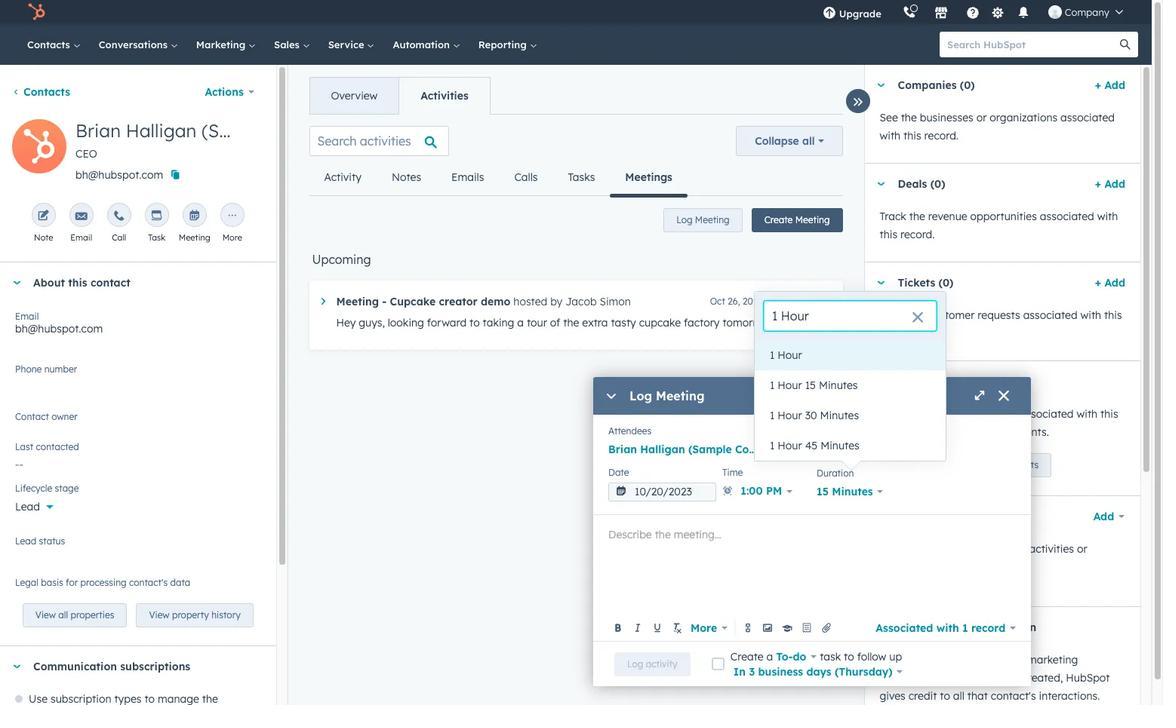 Task type: vqa. For each thing, say whether or not it's contained in the screenshot.
the Tara corresponding to gawain1@gmail.com
no



Task type: describe. For each thing, give the bounding box(es) containing it.
creator
[[439, 295, 478, 309]]

view for view all properties
[[35, 610, 56, 621]]

business
[[758, 665, 803, 679]]

factory
[[684, 316, 720, 330]]

lead for lead
[[15, 500, 40, 514]]

forward
[[427, 316, 467, 330]]

note image
[[38, 211, 50, 223]]

15 inside popup button
[[817, 485, 829, 499]]

record. inside the see the businesses or organizations associated with this record.
[[924, 129, 959, 143]]

this inside track the customer requests associated with this record.
[[1104, 309, 1122, 322]]

basis
[[41, 577, 63, 589]]

in
[[734, 665, 746, 679]]

by
[[550, 295, 563, 309]]

brian for brian halligan (sample contact)
[[608, 443, 637, 457]]

files
[[920, 543, 940, 556]]

sales link
[[265, 24, 319, 65]]

add for track the customer requests associated with this record.
[[1105, 276, 1125, 290]]

minutes for 1 hour 30 minutes
[[820, 409, 859, 423]]

1 for 1 hour 45 minutes
[[770, 439, 775, 453]]

1 for 1 hour
[[770, 349, 775, 362]]

date
[[608, 467, 629, 479]]

that
[[968, 690, 988, 703]]

3
[[749, 665, 755, 679]]

email for email bh@hubspot.com
[[15, 311, 39, 322]]

meeting - cupcake creator demo hosted by jacob simon
[[336, 295, 631, 309]]

1 for 1 hour 30 minutes
[[770, 409, 775, 423]]

notifications image
[[1017, 7, 1030, 20]]

caret image for companies (0)
[[877, 83, 886, 87]]

requests
[[978, 309, 1020, 322]]

minutes inside 15 minutes popup button
[[832, 485, 873, 499]]

0 horizontal spatial up
[[889, 650, 902, 664]]

more image
[[226, 211, 238, 223]]

1 vertical spatial bh@hubspot.com
[[15, 322, 103, 336]]

this inside track the revenue opportunities associated with this record.
[[880, 228, 898, 242]]

jacob simon image
[[1048, 5, 1062, 19]]

upgrade
[[839, 8, 881, 20]]

0 vertical spatial bh@hubspot.com
[[75, 168, 163, 182]]

to left your
[[991, 543, 1001, 556]]

owner up contacted
[[52, 411, 78, 423]]

associated for requests
[[1023, 309, 1078, 322]]

upcoming feed
[[297, 114, 855, 368]]

create meeting button
[[752, 208, 843, 232]]

see for see the files attached to your activities or uploaded to this record.
[[880, 543, 898, 556]]

with inside popup button
[[936, 622, 959, 635]]

communication
[[33, 661, 117, 674]]

clear input image
[[912, 312, 924, 325]]

for
[[66, 577, 78, 589]]

to up is
[[1014, 654, 1024, 667]]

2023
[[743, 296, 763, 307]]

caret image inside upcoming feed
[[321, 298, 325, 305]]

log meeting inside button
[[676, 214, 730, 226]]

attachments button
[[865, 497, 1078, 537]]

view all properties
[[35, 610, 114, 621]]

email image
[[75, 211, 87, 223]]

interactions.
[[1039, 690, 1100, 703]]

hubspot link
[[18, 3, 57, 21]]

contact inside "attribute contacts created to marketing activities. when a contact is created, hubspot gives credit to all that contact's interactions."
[[971, 672, 1009, 685]]

contact create attribution
[[898, 621, 1037, 635]]

time
[[722, 467, 743, 479]]

company
[[1065, 6, 1110, 18]]

at
[[766, 296, 775, 307]]

MM/DD/YYYY text field
[[608, 483, 716, 502]]

when
[[930, 672, 958, 685]]

Last contacted text field
[[15, 451, 261, 475]]

marketplaces image
[[934, 7, 948, 20]]

to-do
[[776, 650, 807, 664]]

company button
[[1039, 0, 1132, 24]]

a inside "attribute contacts created to marketing activities. when a contact is created, hubspot gives credit to all that contact's interactions."
[[961, 672, 968, 685]]

hosted
[[514, 295, 547, 309]]

no owner button
[[15, 409, 261, 434]]

demo
[[481, 295, 511, 309]]

contacted
[[36, 442, 79, 453]]

hour for 1 hour
[[778, 349, 802, 362]]

property
[[172, 610, 209, 621]]

all for collapse
[[802, 134, 815, 148]]

close dialog image
[[998, 391, 1010, 403]]

1 for 1 hour 15 minutes
[[770, 379, 775, 393]]

canceled button
[[794, 439, 853, 460]]

log activity
[[627, 659, 678, 670]]

(sample for brian halligan (sample contact) ceo
[[202, 119, 272, 142]]

halligan for brian halligan (sample contact) ceo
[[126, 119, 197, 142]]

subscriptions
[[120, 661, 190, 674]]

in 3 business days (thursday)
[[734, 665, 893, 679]]

legal basis for processing contact's data
[[15, 577, 190, 589]]

hour for 1 hour 45 minutes
[[778, 439, 802, 453]]

track for track the customer requests associated with this record.
[[880, 309, 906, 322]]

reporting link
[[469, 24, 546, 65]]

(0) for tickets (0)
[[939, 276, 954, 290]]

deals (0)
[[898, 177, 945, 191]]

payments (0) button
[[865, 362, 1119, 402]]

reporting
[[478, 38, 530, 51]]

halligan for brian halligan (sample contact)
[[640, 443, 685, 457]]

email for email
[[70, 232, 92, 243]]

meetings
[[625, 171, 672, 184]]

oct
[[710, 296, 725, 307]]

create
[[943, 621, 976, 635]]

lifecycle stage
[[15, 483, 79, 494]]

+ add for see the businesses or organizations associated with this record.
[[1095, 79, 1125, 92]]

last contacted
[[15, 442, 79, 453]]

edit button
[[12, 119, 66, 179]]

pm inside upcoming feed
[[798, 296, 811, 307]]

meetings button
[[610, 159, 688, 197]]

caret image for about this contact
[[12, 281, 21, 285]]

the for deals
[[909, 210, 925, 223]]

emails
[[451, 171, 484, 184]]

do
[[793, 650, 807, 664]]

0 vertical spatial contacts link
[[18, 24, 90, 65]]

notes
[[392, 171, 421, 184]]

1 hour 45 minutes button
[[755, 431, 946, 461]]

contact's inside "attribute contacts created to marketing activities. when a contact is created, hubspot gives credit to all that contact's interactions."
[[991, 690, 1036, 703]]

log for log meeting button
[[676, 214, 693, 226]]

number
[[44, 364, 77, 375]]

calling icon image
[[903, 6, 916, 20]]

the for tickets
[[909, 309, 925, 322]]

add for see the businesses or organizations associated with this record.
[[1105, 79, 1125, 92]]

to down the when
[[940, 690, 950, 703]]

of
[[550, 316, 560, 330]]

Search activities search field
[[309, 126, 449, 156]]

help image
[[966, 7, 980, 20]]

task image
[[151, 211, 163, 223]]

+ for track the revenue opportunities associated with this record.
[[1095, 177, 1101, 191]]

1:00 pm
[[741, 485, 782, 498]]

navigation inside upcoming feed
[[309, 159, 688, 197]]

all for view
[[58, 610, 68, 621]]

1 vertical spatial log meeting
[[630, 389, 705, 404]]

legal
[[15, 577, 38, 589]]

record
[[971, 622, 1006, 635]]

contact for contact create attribution
[[898, 621, 939, 635]]

with for track the revenue opportunities associated with this record.
[[1097, 210, 1118, 223]]

collapse all
[[755, 134, 815, 148]]

settings image
[[991, 6, 1005, 20]]

deals
[[898, 177, 927, 191]]

this inside see the files attached to your activities or uploaded to this record.
[[943, 561, 961, 574]]

add for track the revenue opportunities associated with this record.
[[1105, 177, 1125, 191]]

attribution
[[979, 621, 1037, 635]]

tasks
[[568, 171, 595, 184]]

calls
[[514, 171, 538, 184]]

meeting inside "button"
[[795, 214, 830, 226]]

search image
[[1120, 39, 1131, 50]]

tickets
[[898, 276, 935, 290]]

contact create attribution button
[[865, 608, 1125, 648]]

settings link
[[989, 4, 1008, 20]]

record. inside see the files attached to your activities or uploaded to this record.
[[964, 561, 998, 574]]

menu containing company
[[812, 0, 1134, 24]]

phone number
[[15, 364, 77, 375]]

notes button
[[377, 159, 436, 196]]

contact owner no owner
[[15, 411, 78, 431]]

call image
[[113, 211, 125, 223]]

minimize dialog image
[[605, 391, 617, 403]]

sales
[[274, 38, 302, 51]]

1 hour button
[[755, 340, 946, 371]]

collect and track payments associated with this contact using hubspot payments.
[[880, 408, 1118, 439]]

hubspot inside collect and track payments associated with this contact using hubspot payments.
[[950, 426, 994, 439]]

brian for brian halligan (sample contact) ceo
[[75, 119, 121, 142]]

track for track the revenue opportunities associated with this record.
[[880, 210, 906, 223]]

credit
[[909, 690, 937, 703]]

collapse
[[755, 134, 799, 148]]

associated with 1 record button
[[876, 618, 1016, 639]]

contact for contact owner no owner
[[15, 411, 49, 423]]

properties
[[71, 610, 114, 621]]

brian halligan (sample contact)
[[608, 443, 781, 457]]

to inside upcoming feed
[[470, 316, 480, 330]]

view property history
[[149, 610, 241, 621]]

hey guys, looking forward to taking a tour of the extra tasty cupcake factory tomorrow.
[[336, 316, 773, 330]]

emails button
[[436, 159, 499, 196]]

+ add for track the revenue opportunities associated with this record.
[[1095, 177, 1125, 191]]



Task type: locate. For each thing, give the bounding box(es) containing it.
this inside the see the businesses or organizations associated with this record.
[[904, 129, 921, 143]]

2 vertical spatial caret image
[[12, 666, 21, 669]]

tour
[[527, 316, 547, 330]]

1 horizontal spatial all
[[802, 134, 815, 148]]

0 vertical spatial pm
[[798, 296, 811, 307]]

0 vertical spatial caret image
[[877, 182, 886, 186]]

0 vertical spatial contact
[[91, 276, 130, 290]]

1 lead from the top
[[15, 500, 40, 514]]

1 left 45
[[770, 439, 775, 453]]

1 horizontal spatial email
[[70, 232, 92, 243]]

brian down attendees on the right of the page
[[608, 443, 637, 457]]

1 vertical spatial 15
[[817, 485, 829, 499]]

outcome
[[794, 426, 833, 437]]

log inside log meeting button
[[676, 214, 693, 226]]

meeting inside button
[[695, 214, 730, 226]]

1 horizontal spatial contact's
[[991, 690, 1036, 703]]

the left revenue
[[909, 210, 925, 223]]

minutes up duration
[[821, 439, 860, 453]]

30
[[805, 409, 817, 423]]

or inside the see the businesses or organizations associated with this record.
[[977, 111, 987, 125]]

hour for 1 hour 30 minutes
[[778, 409, 802, 423]]

history
[[212, 610, 241, 621]]

1 + from the top
[[1095, 79, 1101, 92]]

1 vertical spatial email
[[15, 311, 39, 322]]

1 vertical spatial contact
[[880, 426, 918, 439]]

1 horizontal spatial pm
[[798, 296, 811, 307]]

email inside email bh@hubspot.com
[[15, 311, 39, 322]]

to-do button
[[776, 648, 817, 666]]

0 vertical spatial navigation
[[309, 77, 490, 115]]

(0) for deals (0)
[[930, 177, 945, 191]]

1 vertical spatial payments
[[996, 460, 1039, 471]]

contact) down "overview" 'button'
[[277, 119, 352, 142]]

add inside popup button
[[1093, 510, 1114, 524]]

with inside collect and track payments associated with this contact using hubspot payments.
[[1077, 408, 1098, 421]]

+ for see the businesses or organizations associated with this record.
[[1095, 79, 1101, 92]]

the inside track the customer requests associated with this record.
[[909, 309, 925, 322]]

the inside upcoming feed
[[563, 316, 579, 330]]

associated right the organizations
[[1061, 111, 1115, 125]]

the inside track the revenue opportunities associated with this record.
[[909, 210, 925, 223]]

about this contact button
[[0, 263, 261, 303]]

1 vertical spatial contact
[[898, 621, 939, 635]]

minutes for 1 hour 15 minutes
[[819, 379, 858, 393]]

contacts link up edit popup button
[[12, 85, 70, 99]]

attribute contacts created to marketing activities. when a contact is created, hubspot gives credit to all that contact's interactions.
[[880, 654, 1110, 703]]

a
[[517, 316, 524, 330], [767, 650, 773, 664], [961, 672, 968, 685]]

the down companies
[[901, 111, 917, 125]]

list box
[[755, 340, 946, 461]]

2 track from the top
[[880, 309, 906, 322]]

contact) for brian halligan (sample contact) ceo
[[277, 119, 352, 142]]

0 vertical spatial more
[[222, 232, 242, 243]]

1 inside button
[[770, 349, 775, 362]]

0 vertical spatial contact's
[[129, 577, 168, 589]]

1 horizontal spatial 15
[[817, 485, 829, 499]]

days
[[806, 665, 832, 679]]

1 vertical spatial contacts
[[23, 85, 70, 99]]

deals (0) button
[[865, 164, 1089, 205]]

navigation containing activity
[[309, 159, 688, 197]]

0 horizontal spatial contact
[[91, 276, 130, 290]]

contact inside the contact owner no owner
[[15, 411, 49, 423]]

the up uploaded at the bottom of page
[[901, 543, 917, 556]]

0 vertical spatial (sample
[[202, 119, 272, 142]]

15 inside button
[[805, 379, 816, 393]]

1 horizontal spatial more
[[691, 622, 717, 635]]

to down meeting - cupcake creator demo hosted by jacob simon
[[470, 316, 480, 330]]

0 vertical spatial contacts
[[27, 38, 73, 51]]

activities
[[1029, 543, 1074, 556]]

caret image inside deals (0) dropdown button
[[877, 182, 886, 186]]

activity
[[324, 171, 361, 184]]

1 track from the top
[[880, 210, 906, 223]]

2 + from the top
[[1095, 177, 1101, 191]]

contact up the last
[[15, 411, 49, 423]]

with inside the see the businesses or organizations associated with this record.
[[880, 129, 901, 143]]

2 + add from the top
[[1095, 177, 1125, 191]]

1 left 30
[[770, 409, 775, 423]]

record. down revenue
[[901, 228, 935, 242]]

(0)
[[960, 79, 975, 92], [930, 177, 945, 191], [939, 276, 954, 290], [953, 375, 968, 389]]

minutes inside 1 hour 30 minutes "button"
[[820, 409, 859, 423]]

(0) up businesses
[[960, 79, 975, 92]]

pm
[[798, 296, 811, 307], [766, 485, 782, 498]]

caret image for communication subscriptions
[[12, 666, 21, 669]]

hubspot down the track
[[950, 426, 994, 439]]

2 view from the left
[[149, 610, 170, 621]]

0 horizontal spatial view
[[35, 610, 56, 621]]

associated for payments
[[1019, 408, 1074, 421]]

tickets (0) button
[[865, 263, 1089, 303]]

caret image for contact create attribution
[[877, 626, 886, 630]]

caret image inside tickets (0) 'dropdown button'
[[877, 281, 886, 285]]

to-
[[776, 650, 793, 664]]

caret image inside communication subscriptions dropdown button
[[12, 666, 21, 669]]

caret image
[[877, 182, 886, 186], [877, 281, 886, 285], [12, 666, 21, 669]]

1 vertical spatial contacts link
[[12, 85, 70, 99]]

email down email "image"
[[70, 232, 92, 243]]

email bh@hubspot.com
[[15, 311, 103, 336]]

(0) inside 'dropdown button'
[[939, 276, 954, 290]]

(sample
[[202, 119, 272, 142], [688, 443, 732, 457]]

payments down expand dialog image
[[967, 408, 1017, 421]]

brian inside brian halligan (sample contact) ceo
[[75, 119, 121, 142]]

hubspot image
[[27, 3, 45, 21]]

created
[[973, 654, 1011, 667]]

0 horizontal spatial pm
[[766, 485, 782, 498]]

2 + add button from the top
[[1095, 175, 1125, 193]]

in 3 business days (thursday) button
[[734, 663, 903, 681]]

hour for 1 hour 15 minutes
[[778, 379, 802, 393]]

1 hour 45 minutes
[[770, 439, 860, 453]]

1 horizontal spatial halligan
[[640, 443, 685, 457]]

0 vertical spatial a
[[517, 316, 524, 330]]

view for view property history
[[149, 610, 170, 621]]

1 vertical spatial up
[[889, 650, 902, 664]]

processing
[[80, 577, 127, 589]]

attendees
[[608, 426, 652, 437]]

2 vertical spatial +
[[1095, 276, 1101, 290]]

caret image left tickets
[[877, 281, 886, 285]]

1 horizontal spatial (sample
[[688, 443, 732, 457]]

contact's left data
[[129, 577, 168, 589]]

0 vertical spatial email
[[70, 232, 92, 243]]

2 vertical spatial + add
[[1095, 276, 1125, 290]]

0 horizontal spatial create
[[730, 650, 764, 664]]

payments (0)
[[898, 375, 968, 389]]

associated right requests
[[1023, 309, 1078, 322]]

1 hour from the top
[[778, 349, 802, 362]]

log meeting button
[[664, 208, 743, 232]]

2 vertical spatial a
[[961, 672, 968, 685]]

15 down duration
[[817, 485, 829, 499]]

attached
[[943, 543, 988, 556]]

26,
[[728, 296, 740, 307]]

with inside track the customer requests associated with this record.
[[1081, 309, 1101, 322]]

0 vertical spatial +
[[1095, 79, 1101, 92]]

bh@hubspot.com
[[75, 168, 163, 182], [15, 322, 103, 336]]

(sample down actions popup button
[[202, 119, 272, 142]]

(sample for brian halligan (sample contact)
[[688, 443, 732, 457]]

taking
[[483, 316, 514, 330]]

canceled
[[794, 443, 843, 457]]

meeting image
[[189, 211, 201, 223]]

0 horizontal spatial contact's
[[129, 577, 168, 589]]

0 horizontal spatial brian
[[75, 119, 121, 142]]

2 navigation from the top
[[309, 159, 688, 197]]

associated with 1 record
[[876, 622, 1006, 635]]

1 horizontal spatial view
[[149, 610, 170, 621]]

all
[[802, 134, 815, 148], [58, 610, 68, 621], [953, 690, 965, 703]]

caret image left companies
[[877, 83, 886, 87]]

up up activities.
[[889, 650, 902, 664]]

see down companies
[[880, 111, 898, 125]]

the right of
[[563, 316, 579, 330]]

track inside track the revenue opportunities associated with this record.
[[880, 210, 906, 223]]

2 horizontal spatial all
[[953, 690, 965, 703]]

view down "basis"
[[35, 610, 56, 621]]

bh@hubspot.com down "ceo"
[[75, 168, 163, 182]]

attachments
[[898, 510, 965, 524]]

caret image left deals
[[877, 182, 886, 186]]

+ add button for see the businesses or organizations associated with this record.
[[1095, 76, 1125, 94]]

1 + add button from the top
[[1095, 76, 1125, 94]]

pm left pdt on the top of page
[[798, 296, 811, 307]]

brian halligan (sample contact) ceo
[[75, 119, 352, 161]]

minutes inside 1 hour 45 minutes button
[[821, 439, 860, 453]]

0 horizontal spatial more
[[222, 232, 242, 243]]

associated for opportunities
[[1040, 210, 1094, 223]]

cupcake
[[639, 316, 681, 330]]

minutes down duration
[[832, 485, 873, 499]]

all left that
[[953, 690, 965, 703]]

contact inside dropdown button
[[898, 621, 939, 635]]

hour inside button
[[778, 349, 802, 362]]

all right collapse
[[802, 134, 815, 148]]

(0) for payments (0)
[[953, 375, 968, 389]]

1 down tomorrow.
[[770, 349, 775, 362]]

1 vertical spatial lead
[[15, 536, 36, 547]]

1 vertical spatial hubspot
[[1066, 672, 1110, 685]]

halligan inside popup button
[[640, 443, 685, 457]]

hour inside button
[[778, 379, 802, 393]]

0 horizontal spatial email
[[15, 311, 39, 322]]

expand dialog image
[[974, 391, 986, 403]]

0 vertical spatial up
[[983, 460, 994, 471]]

+ add button for track the revenue opportunities associated with this record.
[[1095, 175, 1125, 193]]

associated inside collect and track payments associated with this contact using hubspot payments.
[[1019, 408, 1074, 421]]

record. down businesses
[[924, 129, 959, 143]]

log meeting up attendees on the right of the page
[[630, 389, 705, 404]]

-
[[382, 295, 387, 309]]

1 horizontal spatial contact
[[880, 426, 918, 439]]

+ for track the customer requests associated with this record.
[[1095, 276, 1101, 290]]

2 lead from the top
[[15, 536, 36, 547]]

brian up "ceo"
[[75, 119, 121, 142]]

up right set
[[983, 460, 994, 471]]

to
[[470, 316, 480, 330], [991, 543, 1001, 556], [930, 561, 940, 574], [844, 650, 854, 664], [1014, 654, 1024, 667], [940, 690, 950, 703]]

lead down the lifecycle
[[15, 500, 40, 514]]

caret image up 'follow'
[[877, 626, 886, 630]]

4 hour from the top
[[778, 439, 802, 453]]

(sample inside the brian halligan (sample contact) popup button
[[688, 443, 732, 457]]

list box containing 1 hour
[[755, 340, 946, 461]]

+ add button for track the customer requests associated with this record.
[[1095, 274, 1125, 292]]

1 horizontal spatial contact)
[[735, 443, 781, 457]]

0 vertical spatial halligan
[[126, 119, 197, 142]]

conversations
[[99, 38, 170, 51]]

1 inside popup button
[[962, 622, 968, 635]]

caret image left about
[[12, 281, 21, 285]]

contacts down hubspot link
[[27, 38, 73, 51]]

up
[[983, 460, 994, 471], [889, 650, 902, 664]]

caret image inside the about this contact dropdown button
[[12, 281, 21, 285]]

0 vertical spatial contact
[[15, 411, 49, 423]]

more button
[[688, 618, 731, 639]]

note
[[34, 232, 53, 243]]

1 horizontal spatial or
[[1077, 543, 1087, 556]]

minutes up 1 hour 30 minutes "button"
[[819, 379, 858, 393]]

caret image inside companies (0) dropdown button
[[877, 83, 886, 87]]

see inside see the files attached to your activities or uploaded to this record.
[[880, 543, 898, 556]]

0 vertical spatial + add button
[[1095, 76, 1125, 94]]

a inside upcoming feed
[[517, 316, 524, 330]]

1 hour
[[770, 349, 802, 362]]

1 vertical spatial brian
[[608, 443, 637, 457]]

lead inside lead popup button
[[15, 500, 40, 514]]

activities.
[[880, 672, 927, 685]]

contact
[[15, 411, 49, 423], [898, 621, 939, 635]]

(sample up time
[[688, 443, 732, 457]]

2 hour from the top
[[778, 379, 802, 393]]

contact) inside brian halligan (sample contact) ceo
[[277, 119, 352, 142]]

pm inside popup button
[[766, 485, 782, 498]]

1 hour 15 minutes
[[770, 379, 858, 393]]

follow
[[857, 650, 886, 664]]

add button
[[1084, 502, 1125, 532]]

1 down 1 hour
[[770, 379, 775, 393]]

1 inside "button"
[[770, 409, 775, 423]]

actions
[[205, 85, 244, 99]]

contacts link down hubspot link
[[18, 24, 90, 65]]

1 vertical spatial + add button
[[1095, 175, 1125, 193]]

pm right 1:00
[[766, 485, 782, 498]]

caret image down the upcoming
[[321, 298, 325, 305]]

track the customer requests associated with this record.
[[880, 309, 1122, 340]]

contact inside dropdown button
[[91, 276, 130, 290]]

caret image left 'communication' on the left of page
[[12, 666, 21, 669]]

contact) inside popup button
[[735, 443, 781, 457]]

log right minimize dialog icon
[[630, 389, 652, 404]]

1 vertical spatial more
[[691, 622, 717, 635]]

gives
[[880, 690, 906, 703]]

this inside dropdown button
[[68, 276, 87, 290]]

contact's down is
[[991, 690, 1036, 703]]

1 + add from the top
[[1095, 79, 1125, 92]]

email down about
[[15, 311, 39, 322]]

1 vertical spatial log
[[630, 389, 652, 404]]

more inside popup button
[[691, 622, 717, 635]]

1 hour 30 minutes button
[[755, 401, 946, 431]]

meeting
[[695, 214, 730, 226], [795, 214, 830, 226], [179, 232, 210, 243], [336, 295, 379, 309], [656, 389, 705, 404]]

track left clear input icon
[[880, 309, 906, 322]]

the for companies
[[901, 111, 917, 125]]

log down meetings "button"
[[676, 214, 693, 226]]

2 vertical spatial all
[[953, 690, 965, 703]]

this inside collect and track payments associated with this contact using hubspot payments.
[[1101, 408, 1118, 421]]

all left properties
[[58, 610, 68, 621]]

set up payments link
[[954, 454, 1052, 478]]

2 see from the top
[[880, 543, 898, 556]]

brian inside popup button
[[608, 443, 637, 457]]

search button
[[1113, 32, 1138, 57]]

1 view from the left
[[35, 610, 56, 621]]

hour left 45
[[778, 439, 802, 453]]

owner
[[52, 411, 78, 423], [33, 417, 63, 431]]

navigation containing overview
[[309, 77, 490, 115]]

caret image
[[877, 83, 886, 87], [12, 281, 21, 285], [321, 298, 325, 305], [877, 626, 886, 630]]

2 horizontal spatial contact
[[971, 672, 1009, 685]]

minutes right 30
[[820, 409, 859, 423]]

associated up 'payments.'
[[1019, 408, 1074, 421]]

communication subscriptions
[[33, 661, 190, 674]]

record. inside track the customer requests associated with this record.
[[880, 327, 914, 340]]

0 horizontal spatial hubspot
[[950, 426, 994, 439]]

1 vertical spatial navigation
[[309, 159, 688, 197]]

0 vertical spatial see
[[880, 111, 898, 125]]

+ add for track the customer requests associated with this record.
[[1095, 276, 1125, 290]]

1 left record
[[962, 622, 968, 635]]

1 vertical spatial a
[[767, 650, 773, 664]]

see for see the businesses or organizations associated with this record.
[[880, 111, 898, 125]]

contact down collect at the right
[[880, 426, 918, 439]]

0 horizontal spatial (sample
[[202, 119, 272, 142]]

0 vertical spatial brian
[[75, 119, 121, 142]]

pdt
[[814, 296, 831, 307]]

1 vertical spatial create
[[730, 650, 764, 664]]

bh@hubspot.com up number
[[15, 322, 103, 336]]

(0) right tickets
[[939, 276, 954, 290]]

hour inside "button"
[[778, 409, 802, 423]]

0 vertical spatial payments
[[967, 408, 1017, 421]]

1:00 pm button
[[722, 481, 793, 503]]

(0) up the track
[[953, 375, 968, 389]]

or down companies (0) dropdown button
[[977, 111, 987, 125]]

tomorrow.
[[723, 316, 773, 330]]

0 horizontal spatial contact
[[15, 411, 49, 423]]

create for create a
[[730, 650, 764, 664]]

1 horizontal spatial up
[[983, 460, 994, 471]]

contacts up edit popup button
[[23, 85, 70, 99]]

activities
[[421, 89, 469, 103]]

view left property
[[149, 610, 170, 621]]

with inside track the revenue opportunities associated with this record.
[[1097, 210, 1118, 223]]

hubspot up interactions.
[[1066, 672, 1110, 685]]

0 horizontal spatial a
[[517, 316, 524, 330]]

Search HubSpot search field
[[940, 32, 1125, 57]]

0 vertical spatial or
[[977, 111, 987, 125]]

record. down attached
[[964, 561, 998, 574]]

1 horizontal spatial a
[[767, 650, 773, 664]]

record. inside track the revenue opportunities associated with this record.
[[901, 228, 935, 242]]

with for track the customer requests associated with this record.
[[1081, 309, 1101, 322]]

hubspot
[[950, 426, 994, 439], [1066, 672, 1110, 685]]

call
[[112, 232, 126, 243]]

0 horizontal spatial halligan
[[126, 119, 197, 142]]

associated inside the see the businesses or organizations associated with this record.
[[1061, 111, 1115, 125]]

2 vertical spatial log
[[627, 659, 643, 670]]

(thursday)
[[835, 665, 893, 679]]

contact) up time
[[735, 443, 781, 457]]

1 navigation from the top
[[309, 77, 490, 115]]

see inside the see the businesses or organizations associated with this record.
[[880, 111, 898, 125]]

associated inside track the customer requests associated with this record.
[[1023, 309, 1078, 322]]

or right activities
[[1077, 543, 1087, 556]]

1 horizontal spatial contact
[[898, 621, 939, 635]]

create for create meeting
[[764, 214, 793, 226]]

payments inside collect and track payments associated with this contact using hubspot payments.
[[967, 408, 1017, 421]]

associated inside track the revenue opportunities associated with this record.
[[1040, 210, 1094, 223]]

hey
[[336, 316, 356, 330]]

log inside log activity button
[[627, 659, 643, 670]]

all inside "attribute contacts created to marketing activities. when a contact is created, hubspot gives credit to all that contact's interactions."
[[953, 690, 965, 703]]

(0) for companies (0)
[[960, 79, 975, 92]]

minutes
[[819, 379, 858, 393], [820, 409, 859, 423], [821, 439, 860, 453], [832, 485, 873, 499]]

track
[[880, 210, 906, 223], [880, 309, 906, 322]]

email
[[70, 232, 92, 243], [15, 311, 39, 322]]

a right the when
[[961, 672, 968, 685]]

caret image for tickets (0)
[[877, 281, 886, 285]]

log for log activity button
[[627, 659, 643, 670]]

collect
[[880, 408, 913, 421]]

see up uploaded at the bottom of page
[[880, 543, 898, 556]]

0 vertical spatial contact)
[[277, 119, 352, 142]]

15 up 30
[[805, 379, 816, 393]]

jacob
[[566, 295, 597, 309]]

payments down 'payments.'
[[996, 460, 1039, 471]]

(0) right deals
[[930, 177, 945, 191]]

1 vertical spatial halligan
[[640, 443, 685, 457]]

associated right opportunities
[[1040, 210, 1094, 223]]

contact down 'call'
[[91, 276, 130, 290]]

create meeting
[[764, 214, 830, 226]]

all inside 'popup button'
[[802, 134, 815, 148]]

caret image inside contact create attribution dropdown button
[[877, 626, 886, 630]]

0 horizontal spatial or
[[977, 111, 987, 125]]

the down tickets
[[909, 309, 925, 322]]

hour up 1 hour 15 minutes
[[778, 349, 802, 362]]

menu item
[[892, 0, 895, 24]]

the inside see the files attached to your activities or uploaded to this record.
[[901, 543, 917, 556]]

hubspot inside "attribute contacts created to marketing activities. when a contact is created, hubspot gives credit to all that contact's interactions."
[[1066, 672, 1110, 685]]

0 vertical spatial log meeting
[[676, 214, 730, 226]]

minutes for 1 hour 45 minutes
[[821, 439, 860, 453]]

phone
[[15, 364, 42, 375]]

lead left status
[[15, 536, 36, 547]]

or inside see the files attached to your activities or uploaded to this record.
[[1077, 543, 1087, 556]]

created,
[[1022, 672, 1063, 685]]

2 horizontal spatial a
[[961, 672, 968, 685]]

navigation
[[309, 77, 490, 115], [309, 159, 688, 197]]

hour down 1 hour
[[778, 379, 802, 393]]

activity button
[[309, 159, 377, 196]]

contact down created
[[971, 672, 1009, 685]]

hour inside button
[[778, 439, 802, 453]]

1 horizontal spatial hubspot
[[1066, 672, 1110, 685]]

1 vertical spatial contact's
[[991, 690, 1036, 703]]

contact) for brian halligan (sample contact)
[[735, 443, 781, 457]]

customer
[[928, 309, 975, 322]]

2 vertical spatial + add button
[[1095, 274, 1125, 292]]

contact up attribute
[[898, 621, 939, 635]]

to right task
[[844, 650, 854, 664]]

Phone number text field
[[15, 362, 261, 392]]

view property history link
[[136, 604, 253, 628]]

to down files
[[930, 561, 940, 574]]

oct 26, 2023 at 4:43 pm pdt
[[710, 296, 831, 307]]

1 inside button
[[770, 439, 775, 453]]

create inside "button"
[[764, 214, 793, 226]]

1 horizontal spatial create
[[764, 214, 793, 226]]

1 vertical spatial caret image
[[877, 281, 886, 285]]

(sample inside brian halligan (sample contact) ceo
[[202, 119, 272, 142]]

a left tour
[[517, 316, 524, 330]]

payments
[[898, 375, 950, 389]]

0 horizontal spatial 15
[[805, 379, 816, 393]]

1 inside button
[[770, 379, 775, 393]]

set up payments
[[966, 460, 1039, 471]]

halligan inside brian halligan (sample contact) ceo
[[126, 119, 197, 142]]

record. down clear input icon
[[880, 327, 914, 340]]

lead for lead status
[[15, 536, 36, 547]]

menu
[[812, 0, 1134, 24]]

a left to-
[[767, 650, 773, 664]]

0 vertical spatial all
[[802, 134, 815, 148]]

track down deals
[[880, 210, 906, 223]]

3 + add button from the top
[[1095, 274, 1125, 292]]

1 vertical spatial contact)
[[735, 443, 781, 457]]

task to follow up
[[817, 650, 902, 664]]

3 hour from the top
[[778, 409, 802, 423]]

1 vertical spatial (sample
[[688, 443, 732, 457]]

hour left 30
[[778, 409, 802, 423]]

log left activity
[[627, 659, 643, 670]]

with for collect and track payments associated with this contact using hubspot payments.
[[1077, 408, 1098, 421]]

0 horizontal spatial all
[[58, 610, 68, 621]]

upgrade image
[[823, 7, 836, 20]]

caret image for deals (0)
[[877, 182, 886, 186]]

minutes inside 1 hour 15 minutes button
[[819, 379, 858, 393]]

track inside track the customer requests associated with this record.
[[880, 309, 906, 322]]

0 vertical spatial 15
[[805, 379, 816, 393]]

contact inside collect and track payments associated with this contact using hubspot payments.
[[880, 426, 918, 439]]

1 horizontal spatial brian
[[608, 443, 637, 457]]

Search search field
[[764, 301, 937, 331]]

1 vertical spatial +
[[1095, 177, 1101, 191]]

0 vertical spatial create
[[764, 214, 793, 226]]

owner up last contacted
[[33, 417, 63, 431]]

+ add
[[1095, 79, 1125, 92], [1095, 177, 1125, 191], [1095, 276, 1125, 290]]

log meeting down meetings "button"
[[676, 214, 730, 226]]

1 vertical spatial or
[[1077, 543, 1087, 556]]

1 vertical spatial all
[[58, 610, 68, 621]]

the inside the see the businesses or organizations associated with this record.
[[901, 111, 917, 125]]

1 see from the top
[[880, 111, 898, 125]]

0 vertical spatial log
[[676, 214, 693, 226]]

log activity button
[[614, 653, 690, 677]]

3 + add from the top
[[1095, 276, 1125, 290]]

3 + from the top
[[1095, 276, 1101, 290]]

0 vertical spatial + add
[[1095, 79, 1125, 92]]



